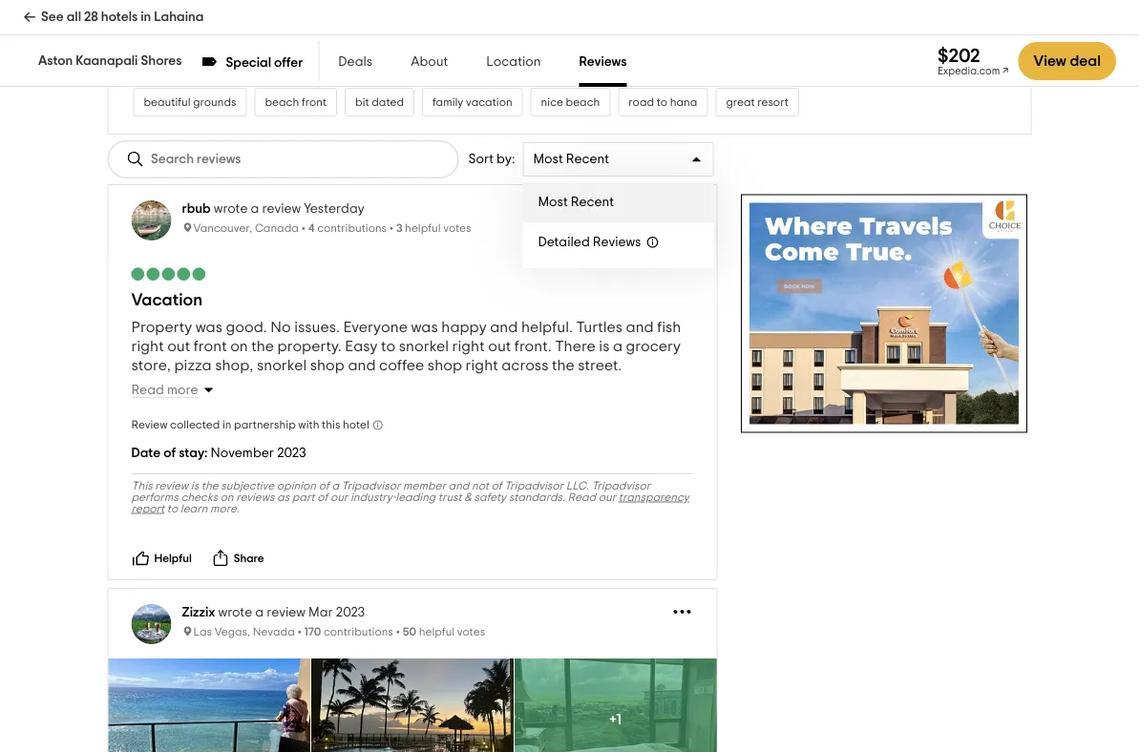 Task type: vqa. For each thing, say whether or not it's contained in the screenshot.
the top in
yes



Task type: describe. For each thing, give the bounding box(es) containing it.
+
[[609, 712, 616, 728]]

0 vertical spatial reviews
[[579, 55, 627, 69]]

review collected in partnership with this hotel
[[131, 419, 369, 431]]

1 shop from the left
[[310, 358, 345, 373]]

issues.
[[294, 320, 340, 335]]

industry-
[[350, 492, 396, 503]]

helpful for 3
[[405, 223, 441, 235]]

1 vertical spatial in
[[222, 419, 232, 431]]

resort
[[757, 97, 789, 108]]

rbub link
[[182, 203, 211, 216]]

zizzix
[[182, 606, 215, 620]]

review inside this review is the subjective opinion of a tripadvisor member and not of tripadvisor llc. tripadvisor performs checks on reviews as part of our industry-leading trust & safety standards. read our
[[155, 480, 188, 492]]

hana
[[670, 97, 697, 108]]

0 vertical spatial recent
[[566, 153, 609, 166]]

and inside this review is the subjective opinion of a tripadvisor member and not of tripadvisor llc. tripadvisor performs checks on reviews as part of our industry-leading trust & safety standards. read our
[[448, 480, 469, 492]]

street.
[[578, 358, 622, 373]]

as
[[277, 492, 289, 503]]

full kitchen button
[[468, 15, 545, 44]]

kaanapali
[[76, 54, 138, 68]]

a inside property was good.  no issues.  everyone was happy and helpful.  turtles and fish right out front on the property.  easy to snorkel right out front.  there is a grocery store, pizza shop, snorkel shop and coffee shop right across the street.
[[613, 339, 623, 354]]

pool
[[604, 24, 628, 35]]

grounds
[[193, 97, 236, 108]]

1
[[616, 712, 622, 728]]

ocean view
[[756, 24, 815, 35]]

transparency report link
[[131, 492, 689, 515]]

kitchen
[[496, 24, 535, 35]]

all reviews button
[[133, 15, 208, 44]]

bedroom
[[144, 60, 192, 72]]

trust
[[438, 492, 462, 503]]

grocery store button
[[646, 15, 738, 44]]

good.
[[226, 320, 267, 335]]

great
[[726, 97, 755, 108]]

offer
[[274, 56, 303, 69]]

zizzix link
[[182, 606, 215, 620]]

beautiful grounds button
[[133, 88, 247, 117]]

beautiful
[[144, 97, 191, 108]]

date
[[131, 447, 161, 460]]

fee
[[642, 60, 659, 72]]

fitness center
[[882, 60, 952, 72]]

safety
[[474, 492, 506, 503]]

the down good.
[[251, 339, 274, 354]]

special
[[226, 56, 271, 69]]

3
[[396, 223, 402, 235]]

washer and dryer
[[844, 24, 935, 35]]

on inside property was good.  no issues.  everyone was happy and helpful.  turtles and fish right out front on the property.  easy to snorkel right out front.  there is a grocery store, pizza shop, snorkel shop and coffee shop right across the street.
[[230, 339, 248, 354]]

the inside the beach club restaurant button
[[226, 24, 243, 35]]

leading
[[396, 492, 436, 503]]

see all 28 hotels in lahaina
[[41, 11, 204, 24]]

to inside property was good.  no issues.  everyone was happy and helpful.  turtles and fish right out front on the property.  easy to snorkel right out front.  there is a grocery store, pizza shop, snorkel shop and coffee shop right across the street.
[[381, 339, 396, 354]]

front inside property was good.  no issues.  everyone was happy and helpful.  turtles and fish right out front on the property.  easy to snorkel right out front.  there is a grocery store, pizza shop, snorkel shop and coffee shop right across the street.
[[194, 339, 227, 354]]

nice beach button
[[531, 88, 611, 117]]

checks
[[181, 492, 218, 503]]

2 vertical spatial to
[[167, 503, 178, 515]]

transparency
[[619, 492, 689, 503]]

vacation
[[131, 291, 203, 309]]

a right rbub link
[[251, 203, 259, 216]]

beach front button
[[254, 88, 337, 117]]

expedia.com
[[938, 65, 1000, 76]]

collected
[[170, 419, 220, 431]]

fitness
[[882, 60, 916, 72]]

garden pool button
[[553, 15, 639, 44]]

sort by:
[[468, 153, 515, 166]]

tubs
[[452, 60, 475, 72]]

wrote for zizzix
[[218, 606, 252, 620]]

washer and dryer button
[[833, 15, 946, 44]]

1 vertical spatial recent
[[571, 196, 614, 209]]

turtles
[[576, 320, 623, 335]]

subjective
[[221, 480, 274, 492]]

4 contributions 3 helpful votes
[[308, 223, 471, 235]]

&
[[464, 492, 472, 503]]

rbub wrote a review yesterday
[[182, 203, 365, 216]]

property was good.  no issues.  everyone was happy and helpful.  turtles and fish right out front on the property.  easy to snorkel right out front.  there is a grocery store, pizza shop, snorkel shop and coffee shop right across the street.
[[131, 320, 681, 373]]

1 horizontal spatial 2023
[[336, 606, 365, 620]]

Search search field
[[151, 151, 290, 168]]

and inside button
[[409, 60, 430, 72]]

fitness center button
[[871, 52, 963, 80]]

bit
[[355, 97, 369, 108]]

aloha suite button
[[381, 15, 460, 44]]

1 our from the left
[[330, 492, 348, 503]]

1 vertical spatial restaurant
[[294, 60, 349, 72]]

2 tripadvisor from the left
[[504, 480, 564, 492]]

$202
[[938, 46, 980, 65]]

3 tripadvisor from the left
[[592, 480, 651, 492]]

search image
[[126, 150, 145, 169]]

courts
[[537, 60, 571, 72]]

location
[[486, 55, 541, 69]]

4
[[308, 223, 315, 235]]

reviews inside 'button'
[[159, 24, 198, 35]]

special offer
[[226, 56, 303, 69]]

no
[[270, 320, 291, 335]]

contributions for 4
[[317, 223, 387, 235]]

see
[[41, 11, 64, 24]]

hotel
[[343, 419, 369, 431]]

yesterday
[[304, 203, 365, 216]]

see all 28 hotels in lahaina link
[[23, 0, 204, 34]]

hotels
[[101, 11, 138, 24]]

ocean view button
[[745, 15, 825, 44]]

road to hana
[[629, 97, 697, 108]]

family vacation button
[[422, 88, 523, 117]]

grocery inside property was good.  no issues.  everyone was happy and helpful.  turtles and fish right out front on the property.  easy to snorkel right out front.  there is a grocery store, pizza shop, snorkel shop and coffee shop right across the street.
[[626, 339, 681, 354]]

0 horizontal spatial read
[[131, 384, 164, 397]]

family vacation
[[433, 97, 512, 108]]

lahaina
[[154, 11, 204, 24]]

helpful
[[154, 553, 192, 564]]

hot
[[433, 60, 450, 72]]

part
[[292, 492, 315, 503]]

2 shop from the left
[[428, 358, 462, 373]]

front inside button
[[302, 97, 327, 108]]

a down share at the left bottom of the page
[[255, 606, 264, 620]]

view deal
[[1034, 53, 1101, 69]]

the down there
[[552, 358, 575, 373]]

review for rbub
[[262, 203, 301, 216]]

more
[[167, 384, 198, 397]]

1 out from the left
[[167, 339, 190, 354]]

pools and hot tubs button
[[367, 52, 486, 80]]

with
[[298, 419, 319, 431]]

0 vertical spatial most
[[533, 153, 563, 166]]

contributions for 170
[[324, 627, 393, 638]]

this review is the subjective opinion of a tripadvisor member and not of tripadvisor llc. tripadvisor performs checks on reviews as part of our industry-leading trust & safety standards. read our
[[131, 480, 651, 503]]

review for zizzix
[[267, 606, 305, 620]]



Task type: locate. For each thing, give the bounding box(es) containing it.
bedroom condo button
[[133, 52, 239, 80]]

grocery left store
[[657, 24, 698, 35]]

wrote for rbub
[[214, 203, 248, 216]]

2023 up opinion
[[277, 447, 306, 460]]

grocery store
[[657, 24, 727, 35]]

1 horizontal spatial front
[[302, 97, 327, 108]]

1 horizontal spatial out
[[488, 339, 511, 354]]

out up across
[[488, 339, 511, 354]]

property
[[131, 320, 192, 335]]

grocery down fish
[[626, 339, 681, 354]]

most recent
[[533, 153, 609, 166], [538, 196, 614, 209]]

shop down happy
[[428, 358, 462, 373]]

beautiful grounds
[[144, 97, 236, 108]]

1 vertical spatial reviews
[[236, 492, 274, 503]]

0 horizontal spatial shop
[[310, 358, 345, 373]]

50
[[403, 627, 416, 638]]

recent
[[566, 153, 609, 166], [571, 196, 614, 209]]

this
[[131, 480, 153, 492]]

on inside button
[[257, 60, 270, 72]]

0 horizontal spatial to
[[167, 503, 178, 515]]

tennis courts button
[[493, 52, 581, 80]]

all
[[67, 11, 81, 24]]

0 horizontal spatial out
[[167, 339, 190, 354]]

shop,
[[215, 358, 253, 373]]

and up the front.
[[490, 320, 518, 335]]

0 vertical spatial votes
[[443, 223, 471, 235]]

pizza
[[174, 358, 212, 373]]

1 horizontal spatial read
[[568, 492, 596, 503]]

0 vertical spatial most recent
[[533, 153, 609, 166]]

0 vertical spatial helpful
[[405, 223, 441, 235]]

reviews down lahaina
[[159, 24, 198, 35]]

is up learn
[[191, 480, 199, 492]]

a inside this review is the subjective opinion of a tripadvisor member and not of tripadvisor llc. tripadvisor performs checks on reviews as part of our industry-leading trust & safety standards. read our
[[332, 480, 339, 492]]

1 vertical spatial on
[[230, 339, 248, 354]]

stay:
[[179, 447, 208, 460]]

beach for the
[[246, 24, 280, 35]]

recent up detailed reviews
[[571, 196, 614, 209]]

report
[[131, 503, 164, 515]]

the inside this review is the subjective opinion of a tripadvisor member and not of tripadvisor llc. tripadvisor performs checks on reviews as part of our industry-leading trust & safety standards. read our
[[201, 480, 218, 492]]

tennis
[[504, 60, 535, 72]]

0 vertical spatial 2023
[[277, 447, 306, 460]]

beach for nice
[[566, 97, 600, 108]]

about
[[411, 55, 448, 69]]

votes right 3
[[443, 223, 471, 235]]

wrote
[[214, 203, 248, 216], [218, 606, 252, 620]]

0 horizontal spatial is
[[191, 480, 199, 492]]

view deal button
[[1018, 42, 1116, 80]]

aloha
[[392, 24, 422, 35]]

and left "not"
[[448, 480, 469, 492]]

1 horizontal spatial is
[[599, 339, 610, 354]]

helpful right 3
[[405, 223, 441, 235]]

the up to learn more.
[[201, 480, 218, 492]]

property.
[[277, 339, 342, 354]]

family
[[433, 97, 464, 108]]

1 horizontal spatial to
[[381, 339, 396, 354]]

0 vertical spatial reviews
[[159, 24, 198, 35]]

0 horizontal spatial in
[[141, 11, 151, 24]]

partnership
[[234, 419, 296, 431]]

out up the pizza
[[167, 339, 190, 354]]

and left fish
[[626, 320, 654, 335]]

1 vertical spatial contributions
[[324, 627, 393, 638]]

read right standards.
[[568, 492, 596, 503]]

1 vertical spatial read
[[568, 492, 596, 503]]

to down everyone
[[381, 339, 396, 354]]

pools
[[378, 60, 407, 72]]

advertisement region
[[741, 194, 1027, 433]]

0 vertical spatial restaurant
[[308, 24, 363, 35]]

helpful right 50
[[419, 627, 455, 638]]

1 vertical spatial to
[[381, 339, 396, 354]]

in up all
[[141, 11, 151, 24]]

bit dated button
[[345, 88, 414, 117]]

this
[[322, 419, 340, 431]]

zizzix wrote a review mar 2023
[[182, 606, 365, 620]]

2 vertical spatial on
[[220, 492, 234, 503]]

date of stay: november 2023
[[131, 447, 306, 460]]

was left good.
[[195, 320, 222, 335]]

shores
[[141, 54, 182, 68]]

0 vertical spatial is
[[599, 339, 610, 354]]

there
[[555, 339, 596, 354]]

our right llc.
[[598, 492, 616, 503]]

a up street.
[[613, 339, 623, 354]]

a right "part" in the left of the page
[[332, 480, 339, 492]]

front up the pizza
[[194, 339, 227, 354]]

grocery inside grocery store button
[[657, 24, 698, 35]]

reviews right the "detailed"
[[593, 236, 641, 249]]

0 vertical spatial in
[[141, 11, 151, 24]]

1 vertical spatial votes
[[457, 627, 485, 638]]

0 vertical spatial to
[[657, 97, 668, 108]]

to left learn
[[167, 503, 178, 515]]

votes for 170 contributions 50 helpful votes
[[457, 627, 485, 638]]

bedroom condo
[[144, 60, 228, 72]]

road to hana button
[[618, 88, 708, 117]]

most right by:
[[533, 153, 563, 166]]

beach front
[[265, 97, 327, 108]]

0 vertical spatial snorkel
[[399, 339, 449, 354]]

0 vertical spatial grocery
[[657, 24, 698, 35]]

front down on site restaurant button
[[302, 97, 327, 108]]

0 horizontal spatial tripadvisor
[[342, 480, 401, 492]]

was
[[195, 320, 222, 335], [411, 320, 438, 335]]

on up 'shop,'
[[230, 339, 248, 354]]

restaurant right site
[[294, 60, 349, 72]]

suite
[[425, 24, 450, 35]]

1 horizontal spatial snorkel
[[399, 339, 449, 354]]

read down store,
[[131, 384, 164, 397]]

2 out from the left
[[488, 339, 511, 354]]

2 horizontal spatial to
[[657, 97, 668, 108]]

1 vertical spatial 2023
[[336, 606, 365, 620]]

1 vertical spatial grocery
[[626, 339, 681, 354]]

1 horizontal spatial was
[[411, 320, 438, 335]]

great resort button
[[716, 88, 799, 117]]

to
[[657, 97, 668, 108], [381, 339, 396, 354], [167, 503, 178, 515]]

is inside this review is the subjective opinion of a tripadvisor member and not of tripadvisor llc. tripadvisor performs checks on reviews as part of our industry-leading trust & safety standards. read our
[[191, 480, 199, 492]]

the up special
[[226, 24, 243, 35]]

full
[[478, 24, 494, 35]]

our
[[330, 492, 348, 503], [598, 492, 616, 503]]

0 horizontal spatial our
[[330, 492, 348, 503]]

the beach club restaurant button
[[216, 15, 374, 44]]

2 was from the left
[[411, 320, 438, 335]]

1 vertical spatial is
[[191, 480, 199, 492]]

2023 right the mar
[[336, 606, 365, 620]]

helpful.
[[521, 320, 573, 335]]

read
[[131, 384, 164, 397], [568, 492, 596, 503]]

on inside this review is the subjective opinion of a tripadvisor member and not of tripadvisor llc. tripadvisor performs checks on reviews as part of our industry-leading trust & safety standards. read our
[[220, 492, 234, 503]]

to inside button
[[657, 97, 668, 108]]

on left site
[[257, 60, 270, 72]]

0 horizontal spatial front
[[194, 339, 227, 354]]

0 horizontal spatial was
[[195, 320, 222, 335]]

and down easy
[[348, 358, 376, 373]]

2 our from the left
[[598, 492, 616, 503]]

1 vertical spatial most recent
[[538, 196, 614, 209]]

helpful for 50
[[419, 627, 455, 638]]

wrote right rbub
[[214, 203, 248, 216]]

1 tripadvisor from the left
[[342, 480, 401, 492]]

1 horizontal spatial our
[[598, 492, 616, 503]]

on right checks
[[220, 492, 234, 503]]

shop down property.
[[310, 358, 345, 373]]

1 was from the left
[[195, 320, 222, 335]]

1 vertical spatial review
[[155, 480, 188, 492]]

1 vertical spatial most
[[538, 196, 568, 209]]

nice
[[541, 97, 563, 108]]

2 horizontal spatial tripadvisor
[[592, 480, 651, 492]]

on site restaurant
[[257, 60, 349, 72]]

the beach club restaurant
[[226, 24, 363, 35]]

learn
[[180, 503, 208, 515]]

our left industry-
[[330, 492, 348, 503]]

read more
[[131, 384, 198, 397]]

1 vertical spatial front
[[194, 339, 227, 354]]

great resort
[[726, 97, 789, 108]]

and left dryer
[[884, 24, 905, 35]]

nice beach
[[541, 97, 600, 108]]

condo
[[194, 60, 228, 72]]

beach right nice
[[566, 97, 600, 108]]

center
[[918, 60, 952, 72]]

2 vertical spatial review
[[267, 606, 305, 620]]

0 horizontal spatial reviews
[[159, 24, 198, 35]]

reviews left as
[[236, 492, 274, 503]]

garden
[[563, 24, 602, 35]]

0 vertical spatial front
[[302, 97, 327, 108]]

detailed reviews
[[538, 236, 641, 249]]

snorkel up 'coffee'
[[399, 339, 449, 354]]

2023
[[277, 447, 306, 460], [336, 606, 365, 620]]

votes for 4 contributions 3 helpful votes
[[443, 223, 471, 235]]

restaurant
[[308, 24, 363, 35], [294, 60, 349, 72]]

garden pool
[[563, 24, 628, 35]]

beach down site
[[265, 97, 299, 108]]

1 horizontal spatial reviews
[[236, 492, 274, 503]]

contributions down the mar
[[324, 627, 393, 638]]

beach left club
[[246, 24, 280, 35]]

contributions down yesterday
[[317, 223, 387, 235]]

1 horizontal spatial tripadvisor
[[504, 480, 564, 492]]

1 horizontal spatial shop
[[428, 358, 462, 373]]

1 vertical spatial snorkel
[[257, 358, 307, 373]]

aloha suite
[[392, 24, 450, 35]]

read inside this review is the subjective opinion of a tripadvisor member and not of tripadvisor llc. tripadvisor performs checks on reviews as part of our industry-leading trust & safety standards. read our
[[568, 492, 596, 503]]

recent down nice beach button
[[566, 153, 609, 166]]

vacation link
[[131, 291, 203, 309]]

0 horizontal spatial 2023
[[277, 447, 306, 460]]

reviews
[[579, 55, 627, 69], [593, 236, 641, 249]]

is up street.
[[599, 339, 610, 354]]

1 vertical spatial wrote
[[218, 606, 252, 620]]

was left happy
[[411, 320, 438, 335]]

0 vertical spatial on
[[257, 60, 270, 72]]

to right road
[[657, 97, 668, 108]]

across
[[502, 358, 549, 373]]

1 vertical spatial helpful
[[419, 627, 455, 638]]

restaurant up deals
[[308, 24, 363, 35]]

votes right 50
[[457, 627, 485, 638]]

fish
[[657, 320, 681, 335]]

all reviews
[[144, 24, 198, 35]]

is inside property was good.  no issues.  everyone was happy and helpful.  turtles and fish right out front on the property.  easy to snorkel right out front.  there is a grocery store, pizza shop, snorkel shop and coffee shop right across the street.
[[599, 339, 610, 354]]

reviews down garden pool 'button'
[[579, 55, 627, 69]]

parking fee
[[599, 60, 659, 72]]

a
[[251, 203, 259, 216], [613, 339, 623, 354], [332, 480, 339, 492], [255, 606, 264, 620]]

0 vertical spatial read
[[131, 384, 164, 397]]

review up 170
[[267, 606, 305, 620]]

1 vertical spatial reviews
[[593, 236, 641, 249]]

llc.
[[566, 480, 589, 492]]

standards.
[[509, 492, 565, 503]]

0 vertical spatial wrote
[[214, 203, 248, 216]]

most recent down nice beach button
[[533, 153, 609, 166]]

0 vertical spatial review
[[262, 203, 301, 216]]

in up date of stay: november 2023
[[222, 419, 232, 431]]

and inside button
[[884, 24, 905, 35]]

washer
[[844, 24, 881, 35]]

member
[[403, 480, 446, 492]]

dated
[[372, 97, 404, 108]]

in
[[141, 11, 151, 24], [222, 419, 232, 431]]

review right this
[[155, 480, 188, 492]]

170 contributions 50 helpful votes
[[304, 627, 485, 638]]

0 vertical spatial contributions
[[317, 223, 387, 235]]

0 horizontal spatial snorkel
[[257, 358, 307, 373]]

1 horizontal spatial in
[[222, 419, 232, 431]]

most up the "detailed"
[[538, 196, 568, 209]]

pools and hot tubs
[[378, 60, 475, 72]]

and left 'hot'
[[409, 60, 430, 72]]

is
[[599, 339, 610, 354], [191, 480, 199, 492]]

snorkel down property.
[[257, 358, 307, 373]]

wrote right zizzix link
[[218, 606, 252, 620]]

most recent up the "detailed"
[[538, 196, 614, 209]]

club
[[283, 24, 305, 35]]

reviews inside this review is the subjective opinion of a tripadvisor member and not of tripadvisor llc. tripadvisor performs checks on reviews as part of our industry-leading trust & safety standards. read our
[[236, 492, 274, 503]]

review left yesterday
[[262, 203, 301, 216]]



